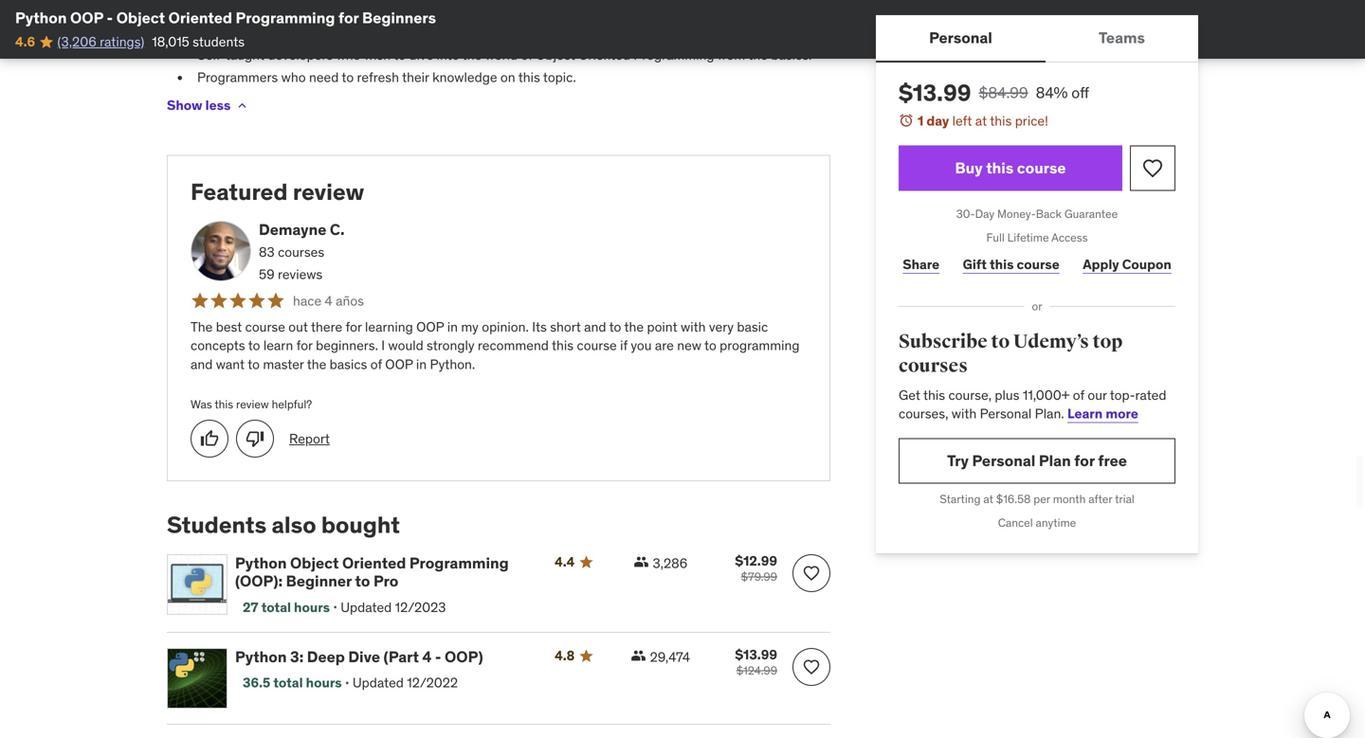 Task type: describe. For each thing, give the bounding box(es) containing it.
price!
[[1015, 112, 1049, 129]]

total for object
[[261, 599, 291, 616]]

and right "developers"
[[267, 24, 290, 41]]

this inside the new developers who know the basics of python and would like to expand their knowledge. developers and students who want to learn how to work with object oriented programming. self-taught developers who wish to dive into the world of object oriented programming from the basics. programmers who need to refresh their knowledge on this topic.
[[518, 69, 540, 86]]

3:
[[290, 648, 304, 667]]

hours for 3:
[[306, 675, 342, 692]]

taught
[[226, 46, 265, 63]]

(3,206 ratings)
[[57, 33, 144, 50]]

work
[[500, 24, 529, 41]]

learn more link
[[1068, 405, 1139, 422]]

gift this course link
[[959, 246, 1064, 284]]

xsmall image for python object oriented programming (oop): beginner to pro
[[634, 555, 649, 570]]

personal inside get this course, plus 11,000+ of our top-rated courses, with personal plan.
[[980, 405, 1032, 422]]

show less
[[167, 97, 231, 114]]

refresh
[[357, 69, 399, 86]]

mark as unhelpful image
[[246, 430, 265, 449]]

top
[[1093, 330, 1123, 354]]

try personal plan for free link
[[899, 439, 1176, 484]]

$13.99 for $13.99 $84.99 84% off
[[899, 79, 972, 107]]

world
[[485, 46, 518, 63]]

beginner
[[286, 572, 352, 591]]

want inside the best course out there for learning oop in my opinion. its short and to the point with very basic concepts to learn for  beginners.  i would strongly recommend this course if you are new to programming and want to master the basics of oop in python.
[[216, 356, 245, 373]]

the down how
[[462, 46, 482, 63]]

programming
[[720, 337, 800, 354]]

courses,
[[899, 405, 949, 422]]

basics inside the best course out there for learning oop in my opinion. its short and to the point with very basic concepts to learn for  beginners.  i would strongly recommend this course if you are new to programming and want to master the basics of oop in python.
[[330, 356, 367, 373]]

of right world
[[521, 46, 533, 63]]

1 horizontal spatial review
[[293, 178, 364, 206]]

$124.99
[[737, 664, 778, 678]]

4.4
[[555, 554, 575, 571]]

would inside the new developers who know the basics of python and would like to expand their knowledge. developers and students who want to learn how to work with object oriented programming. self-taught developers who wish to dive into the world of object oriented programming from the basics. programmers who need to refresh their knowledge on this topic.
[[507, 1, 542, 19]]

trial
[[1115, 492, 1135, 507]]

python 3: deep dive (part 4 - oop) link
[[235, 648, 532, 667]]

0 vertical spatial at
[[976, 112, 987, 129]]

expand
[[584, 1, 628, 19]]

$16.58
[[996, 492, 1031, 507]]

less
[[205, 97, 231, 114]]

subscribe
[[899, 330, 988, 354]]

0 vertical spatial programming
[[236, 8, 335, 28]]

try
[[947, 451, 969, 471]]

course for buy this course
[[1017, 158, 1066, 178]]

this inside "button"
[[986, 158, 1014, 178]]

1
[[918, 112, 924, 129]]

$79.99
[[741, 570, 778, 585]]

updated 12/2023
[[341, 599, 446, 616]]

apply coupon
[[1083, 256, 1172, 273]]

into
[[437, 46, 460, 63]]

at inside starting at $16.58 per month after trial cancel anytime
[[984, 492, 994, 507]]

the best course out there for learning oop in my opinion. its short and to the point with very basic concepts to learn for  beginners.  i would strongly recommend this course if you are new to programming and want to master the basics of oop in python.
[[191, 319, 800, 373]]

with inside the new developers who know the basics of python and would like to expand their knowledge. developers and students who want to learn how to work with object oriented programming. self-taught developers who wish to dive into the world of object oriented programming from the basics. programmers who need to refresh their knowledge on this topic.
[[533, 24, 558, 41]]

$13.99 $84.99 84% off
[[899, 79, 1090, 107]]

helpful?
[[272, 397, 312, 412]]

wishlist image for python object oriented programming (oop): beginner to pro
[[802, 564, 821, 583]]

18,015 students
[[152, 33, 245, 50]]

python for python 3: deep dive (part 4 - oop)
[[235, 648, 287, 667]]

also
[[272, 511, 316, 540]]

try personal plan for free
[[947, 451, 1127, 471]]

left
[[953, 112, 972, 129]]

wish
[[364, 46, 391, 63]]

object up the ratings)
[[116, 8, 165, 28]]

the right the "from"
[[749, 46, 768, 63]]

course left if
[[577, 337, 617, 354]]

get this course, plus 11,000+ of our top-rated courses, with personal plan.
[[899, 387, 1167, 422]]

back
[[1036, 207, 1062, 222]]

$84.99
[[979, 83, 1028, 102]]

how
[[458, 24, 482, 41]]

demayne collins image
[[191, 221, 251, 282]]

ratings)
[[100, 33, 144, 50]]

concepts
[[191, 337, 245, 354]]

course for gift this course
[[1017, 256, 1060, 273]]

python for python object oriented programming (oop): beginner to pro
[[235, 554, 287, 573]]

alarm image
[[899, 113, 914, 128]]

$12.99 $79.99
[[735, 553, 778, 585]]

updated for 4
[[353, 675, 404, 692]]

to left dive
[[394, 46, 406, 63]]

plus
[[995, 387, 1020, 404]]

course for the best course out there for learning oop in my opinion. its short and to the point with very basic concepts to learn for  beginners.  i would strongly recommend this course if you are new to programming and want to master the basics of oop in python.
[[245, 319, 285, 336]]

anytime
[[1036, 516, 1077, 530]]

buy
[[955, 158, 983, 178]]

30-day money-back guarantee full lifetime access
[[957, 207, 1118, 245]]

0 horizontal spatial in
[[416, 356, 427, 373]]

1 horizontal spatial in
[[447, 319, 458, 336]]

off
[[1072, 83, 1090, 102]]

personal inside button
[[929, 28, 993, 47]]

wishlist image for python 3: deep dive (part 4 - oop)
[[802, 658, 821, 677]]

knowledge
[[433, 69, 497, 86]]

programming inside python object oriented programming (oop): beginner to pro
[[410, 554, 509, 573]]

updated 12/2022
[[353, 675, 458, 692]]

0 vertical spatial their
[[631, 1, 658, 19]]

strongly
[[427, 337, 475, 354]]

need
[[309, 69, 339, 86]]

and down concepts
[[191, 356, 213, 373]]

basics.
[[771, 46, 812, 63]]

recommend
[[478, 337, 549, 354]]

1 day left at this price!
[[918, 112, 1049, 129]]

master
[[263, 356, 304, 373]]

was this review helpful?
[[191, 397, 312, 412]]

subscribe to udemy's top courses
[[899, 330, 1123, 378]]

to right how
[[485, 24, 497, 41]]

apply coupon button
[[1079, 246, 1176, 284]]

2 vertical spatial oop
[[385, 356, 413, 373]]

lifetime
[[1008, 230, 1049, 245]]

teams
[[1099, 28, 1145, 47]]

$13.99 for $13.99 $124.99
[[735, 647, 778, 664]]

short
[[550, 319, 581, 336]]

programming inside the new developers who know the basics of python and would like to expand their knowledge. developers and students who want to learn how to work with object oriented programming. self-taught developers who wish to dive into the world of object oriented programming from the basics. programmers who need to refresh their knowledge on this topic.
[[634, 46, 715, 63]]

its
[[532, 319, 547, 336]]

of inside the best course out there for learning oop in my opinion. its short and to the point with very basic concepts to learn for  beginners.  i would strongly recommend this course if you are new to programming and want to master the basics of oop in python.
[[371, 356, 382, 373]]

to up dive
[[409, 24, 422, 41]]

starting
[[940, 492, 981, 507]]

coupon
[[1123, 256, 1172, 273]]

84%
[[1036, 83, 1068, 102]]

of inside get this course, plus 11,000+ of our top-rated courses, with personal plan.
[[1073, 387, 1085, 404]]

1 vertical spatial students
[[167, 511, 267, 540]]

$13.99 $124.99
[[735, 647, 778, 678]]

30-
[[957, 207, 975, 222]]

the
[[191, 319, 213, 336]]

new
[[677, 337, 702, 354]]

or
[[1032, 299, 1043, 314]]

report button
[[289, 430, 330, 449]]

59
[[259, 266, 275, 283]]

rated
[[1136, 387, 1167, 404]]

hace 4 años
[[293, 292, 364, 309]]

basics inside the new developers who know the basics of python and would like to expand their knowledge. developers and students who want to learn how to work with object oriented programming. self-taught developers who wish to dive into the world of object oriented programming from the basics. programmers who need to refresh their knowledge on this topic.
[[381, 1, 418, 19]]

to left master on the left
[[248, 356, 260, 373]]

1 vertical spatial their
[[402, 69, 429, 86]]

the right know
[[358, 1, 377, 19]]

pro
[[374, 572, 399, 591]]

12/2022
[[407, 675, 458, 692]]

dive
[[348, 648, 380, 667]]

python inside the new developers who know the basics of python and would like to expand their knowledge. developers and students who want to learn how to work with object oriented programming. self-taught developers who wish to dive into the world of object oriented programming from the basics. programmers who need to refresh their knowledge on this topic.
[[436, 1, 478, 19]]

day
[[927, 112, 949, 129]]

tab list containing personal
[[876, 15, 1199, 63]]

cancel
[[998, 516, 1033, 530]]

xsmall image inside "show less" button
[[235, 98, 250, 113]]



Task type: vqa. For each thing, say whether or not it's contained in the screenshot.
Business
no



Task type: locate. For each thing, give the bounding box(es) containing it.
top-
[[1110, 387, 1136, 404]]

to inside python object oriented programming (oop): beginner to pro
[[355, 572, 370, 591]]

in left python. at the left of page
[[416, 356, 427, 373]]

1 vertical spatial want
[[216, 356, 245, 373]]

0 horizontal spatial basics
[[330, 356, 367, 373]]

hours down the deep
[[306, 675, 342, 692]]

of down i
[[371, 356, 382, 373]]

personal
[[929, 28, 993, 47], [980, 405, 1032, 422], [972, 451, 1036, 471]]

review up c.
[[293, 178, 364, 206]]

0 horizontal spatial review
[[236, 397, 269, 412]]

access
[[1052, 230, 1088, 245]]

courses inside subscribe to udemy's top courses
[[899, 355, 968, 378]]

want
[[378, 24, 406, 41], [216, 356, 245, 373]]

1 vertical spatial 4
[[422, 648, 432, 667]]

who left need
[[281, 69, 306, 86]]

1 horizontal spatial programming
[[410, 554, 509, 573]]

to left pro
[[355, 572, 370, 591]]

course left out
[[245, 319, 285, 336]]

python up how
[[436, 1, 478, 19]]

0 horizontal spatial want
[[216, 356, 245, 373]]

developers
[[197, 24, 264, 41]]

(part
[[384, 648, 419, 667]]

1 horizontal spatial 4
[[422, 648, 432, 667]]

course up back
[[1017, 158, 1066, 178]]

python down students also bought
[[235, 554, 287, 573]]

new developers who know the basics of python and would like to expand their knowledge. developers and students who want to learn how to work with object oriented programming. self-taught developers who wish to dive into the world of object oriented programming from the basics. programmers who need to refresh their knowledge on this topic.
[[197, 1, 812, 86]]

1 vertical spatial learn
[[263, 337, 293, 354]]

personal up "$13.99 $84.99 84% off"
[[929, 28, 993, 47]]

with inside get this course, plus 11,000+ of our top-rated courses, with personal plan.
[[952, 405, 977, 422]]

with inside the best course out there for learning oop in my opinion. its short and to the point with very basic concepts to learn for  beginners.  i would strongly recommend this course if you are new to programming and want to master the basics of oop in python.
[[681, 319, 706, 336]]

report
[[289, 430, 330, 447]]

i
[[381, 337, 385, 354]]

- up "(3,206 ratings)"
[[107, 8, 113, 28]]

0 horizontal spatial courses
[[278, 244, 325, 261]]

oop up the strongly at the top of the page
[[416, 319, 444, 336]]

python oop - object oriented programming for beginners
[[15, 8, 436, 28]]

xsmall image right less
[[235, 98, 250, 113]]

of left "our"
[[1073, 387, 1085, 404]]

want up wish in the left top of the page
[[378, 24, 406, 41]]

0 vertical spatial $13.99
[[899, 79, 972, 107]]

python
[[436, 1, 478, 19], [15, 8, 67, 28], [235, 554, 287, 573], [235, 648, 287, 667]]

free
[[1098, 451, 1127, 471]]

object inside python object oriented programming (oop): beginner to pro
[[290, 554, 339, 573]]

students
[[293, 24, 347, 41], [167, 511, 267, 540]]

python up 4.6
[[15, 8, 67, 28]]

0 vertical spatial wishlist image
[[802, 564, 821, 583]]

0 vertical spatial 4
[[325, 292, 333, 309]]

learn
[[425, 24, 454, 41], [263, 337, 293, 354]]

total right 27
[[261, 599, 291, 616]]

36.5 total hours
[[243, 675, 342, 692]]

python up 36.5 on the bottom left
[[235, 648, 287, 667]]

1 vertical spatial wishlist image
[[802, 658, 821, 677]]

review
[[293, 178, 364, 206], [236, 397, 269, 412]]

0 vertical spatial -
[[107, 8, 113, 28]]

2 vertical spatial xsmall image
[[631, 649, 646, 664]]

2 vertical spatial personal
[[972, 451, 1036, 471]]

0 horizontal spatial learn
[[263, 337, 293, 354]]

83
[[259, 244, 275, 261]]

who left know
[[296, 1, 320, 19]]

1 horizontal spatial -
[[435, 648, 441, 667]]

personal button
[[876, 15, 1046, 61]]

who
[[296, 1, 320, 19], [350, 24, 374, 41], [336, 46, 361, 63], [281, 69, 306, 86]]

0 vertical spatial review
[[293, 178, 364, 206]]

learn inside the new developers who know the basics of python and would like to expand their knowledge. developers and students who want to learn how to work with object oriented programming. self-taught developers who wish to dive into the world of object oriented programming from the basics. programmers who need to refresh their knowledge on this topic.
[[425, 24, 454, 41]]

oop down learning
[[385, 356, 413, 373]]

show less button
[[167, 87, 250, 125]]

want inside the new developers who know the basics of python and would like to expand their knowledge. developers and students who want to learn how to work with object oriented programming. self-taught developers who wish to dive into the world of object oriented programming from the basics. programmers who need to refresh their knowledge on this topic.
[[378, 24, 406, 41]]

if
[[620, 337, 628, 354]]

of up dive
[[422, 1, 433, 19]]

students inside the new developers who know the basics of python and would like to expand their knowledge. developers and students who want to learn how to work with object oriented programming. self-taught developers who wish to dive into the world of object oriented programming from the basics. programmers who need to refresh their knowledge on this topic.
[[293, 24, 347, 41]]

4 right (part
[[422, 648, 432, 667]]

2 vertical spatial with
[[952, 405, 977, 422]]

object down the also
[[290, 554, 339, 573]]

course down lifetime
[[1017, 256, 1060, 273]]

object down like
[[561, 24, 601, 41]]

knowledge.
[[661, 1, 729, 19]]

total down 3:
[[273, 675, 303, 692]]

after
[[1089, 492, 1113, 507]]

c.
[[330, 220, 345, 240]]

object
[[116, 8, 165, 28], [561, 24, 601, 41], [536, 46, 575, 63], [290, 554, 339, 573]]

students down know
[[293, 24, 347, 41]]

basics down beginners.
[[330, 356, 367, 373]]

our
[[1088, 387, 1107, 404]]

to up if
[[609, 319, 621, 336]]

0 horizontal spatial programming
[[236, 8, 335, 28]]

total
[[261, 599, 291, 616], [273, 675, 303, 692]]

gift
[[963, 256, 987, 273]]

xsmall image
[[235, 98, 250, 113], [634, 555, 649, 570], [631, 649, 646, 664]]

0 vertical spatial personal
[[929, 28, 993, 47]]

oriented
[[168, 8, 232, 28], [604, 24, 656, 41], [579, 46, 631, 63], [342, 554, 406, 573]]

1 wishlist image from the top
[[802, 564, 821, 583]]

and up the 'work'
[[482, 1, 504, 19]]

0 vertical spatial updated
[[341, 599, 392, 616]]

this inside get this course, plus 11,000+ of our top-rated courses, with personal plan.
[[924, 387, 946, 404]]

0 horizontal spatial 4
[[325, 292, 333, 309]]

learn more
[[1068, 405, 1139, 422]]

oop
[[70, 8, 103, 28], [416, 319, 444, 336], [385, 356, 413, 373]]

-
[[107, 8, 113, 28], [435, 648, 441, 667]]

1 vertical spatial $13.99
[[735, 647, 778, 664]]

students up (oop):
[[167, 511, 267, 540]]

hours down beginner
[[294, 599, 330, 616]]

1 vertical spatial -
[[435, 648, 441, 667]]

topic.
[[543, 69, 576, 86]]

at left the $16.58
[[984, 492, 994, 507]]

courses
[[278, 244, 325, 261], [899, 355, 968, 378]]

wishlist image
[[802, 564, 821, 583], [802, 658, 821, 677]]

programming up 12/2023
[[410, 554, 509, 573]]

0 vertical spatial learn
[[425, 24, 454, 41]]

python 3: deep dive (part 4 - oop)
[[235, 648, 483, 667]]

very
[[709, 319, 734, 336]]

wishlist image right $124.99
[[802, 658, 821, 677]]

1 horizontal spatial basics
[[381, 1, 418, 19]]

plan
[[1039, 451, 1071, 471]]

1 vertical spatial would
[[388, 337, 424, 354]]

this up courses, at the right bottom of page
[[924, 387, 946, 404]]

with down course,
[[952, 405, 977, 422]]

want down concepts
[[216, 356, 245, 373]]

- left oop)
[[435, 648, 441, 667]]

starting at $16.58 per month after trial cancel anytime
[[940, 492, 1135, 530]]

would inside the best course out there for learning oop in my opinion. its short and to the point with very basic concepts to learn for  beginners.  i would strongly recommend this course if you are new to programming and want to master the basics of oop in python.
[[388, 337, 424, 354]]

1 vertical spatial in
[[416, 356, 427, 373]]

the up the you
[[624, 319, 644, 336]]

xsmall image for python 3: deep dive (part 4 - oop)
[[631, 649, 646, 664]]

developers up need
[[268, 46, 333, 63]]

0 horizontal spatial students
[[167, 511, 267, 540]]

their right expand
[[631, 1, 658, 19]]

point
[[647, 319, 678, 336]]

and right 'short'
[[584, 319, 606, 336]]

python object oriented programming (oop): beginner to pro
[[235, 554, 509, 591]]

0 horizontal spatial -
[[107, 8, 113, 28]]

0 vertical spatial hours
[[294, 599, 330, 616]]

2 horizontal spatial programming
[[634, 46, 715, 63]]

0 vertical spatial xsmall image
[[235, 98, 250, 113]]

(3,206
[[57, 33, 96, 50]]

1 horizontal spatial students
[[293, 24, 347, 41]]

this down 'short'
[[552, 337, 574, 354]]

1 vertical spatial courses
[[899, 355, 968, 378]]

tab list
[[876, 15, 1199, 63]]

for down out
[[296, 337, 313, 354]]

wishlist image right $79.99
[[802, 564, 821, 583]]

1 vertical spatial oop
[[416, 319, 444, 336]]

learn up into
[[425, 24, 454, 41]]

in left the my in the left top of the page
[[447, 319, 458, 336]]

show
[[167, 97, 203, 114]]

0 vertical spatial oop
[[70, 8, 103, 28]]

python object oriented programming (oop): beginner to pro link
[[235, 554, 532, 591]]

programming up taught
[[236, 8, 335, 28]]

1 horizontal spatial learn
[[425, 24, 454, 41]]

out
[[289, 319, 308, 336]]

developers up "developers"
[[227, 1, 292, 19]]

to left the udemy's
[[991, 330, 1010, 354]]

courses up reviews
[[278, 244, 325, 261]]

would right i
[[388, 337, 424, 354]]

object up topic.
[[536, 46, 575, 63]]

1 horizontal spatial with
[[681, 319, 706, 336]]

mark as helpful image
[[200, 430, 219, 449]]

for left the free on the right of the page
[[1075, 451, 1095, 471]]

0 horizontal spatial would
[[388, 337, 424, 354]]

would up the 'work'
[[507, 1, 542, 19]]

hours for object
[[294, 599, 330, 616]]

4 left años
[[325, 292, 333, 309]]

with
[[533, 24, 558, 41], [681, 319, 706, 336], [952, 405, 977, 422]]

from
[[718, 46, 746, 63]]

$13.99 down $79.99
[[735, 647, 778, 664]]

money-
[[998, 207, 1036, 222]]

2 wishlist image from the top
[[802, 658, 821, 677]]

demayne c. 83 courses 59 reviews
[[259, 220, 345, 283]]

1 vertical spatial basics
[[330, 356, 367, 373]]

students also bought
[[167, 511, 400, 540]]

personal up the $16.58
[[972, 451, 1036, 471]]

36.5
[[243, 675, 271, 692]]

27
[[243, 599, 259, 616]]

python for python oop - object oriented programming for beginners
[[15, 8, 67, 28]]

to right new
[[705, 337, 717, 354]]

programming down programming.
[[634, 46, 715, 63]]

$13.99 up day
[[899, 79, 972, 107]]

this down $84.99
[[990, 112, 1012, 129]]

total for 3:
[[273, 675, 303, 692]]

their down dive
[[402, 69, 429, 86]]

1 vertical spatial updated
[[353, 675, 404, 692]]

the right master on the left
[[307, 356, 326, 373]]

0 vertical spatial students
[[293, 24, 347, 41]]

1 vertical spatial at
[[984, 492, 994, 507]]

2 horizontal spatial oop
[[416, 319, 444, 336]]

1 vertical spatial personal
[[980, 405, 1032, 422]]

courses down subscribe
[[899, 355, 968, 378]]

0 vertical spatial would
[[507, 1, 542, 19]]

of
[[422, 1, 433, 19], [521, 46, 533, 63], [371, 356, 382, 373], [1073, 387, 1085, 404]]

3,286
[[653, 555, 688, 572]]

to inside subscribe to udemy's top courses
[[991, 330, 1010, 354]]

0 vertical spatial total
[[261, 599, 291, 616]]

gift this course
[[963, 256, 1060, 273]]

1 vertical spatial developers
[[268, 46, 333, 63]]

at right left
[[976, 112, 987, 129]]

0 vertical spatial developers
[[227, 1, 292, 19]]

get
[[899, 387, 921, 404]]

1 horizontal spatial their
[[631, 1, 658, 19]]

course inside "button"
[[1017, 158, 1066, 178]]

0 horizontal spatial their
[[402, 69, 429, 86]]

for left beginners
[[338, 8, 359, 28]]

this inside the best course out there for learning oop in my opinion. its short and to the point with very basic concepts to learn for  beginners.  i would strongly recommend this course if you are new to programming and want to master the basics of oop in python.
[[552, 337, 574, 354]]

0 horizontal spatial $13.99
[[735, 647, 778, 664]]

personal down the plus
[[980, 405, 1032, 422]]

0 vertical spatial courses
[[278, 244, 325, 261]]

basics up dive
[[381, 1, 418, 19]]

updated down pro
[[341, 599, 392, 616]]

month
[[1053, 492, 1086, 507]]

this right 'on'
[[518, 69, 540, 86]]

oriented inside python object oriented programming (oop): beginner to pro
[[342, 554, 406, 573]]

who up wish in the left top of the page
[[350, 24, 374, 41]]

python inside python object oriented programming (oop): beginner to pro
[[235, 554, 287, 573]]

to right concepts
[[248, 337, 260, 354]]

like
[[545, 1, 566, 19]]

1 horizontal spatial want
[[378, 24, 406, 41]]

1 vertical spatial total
[[273, 675, 303, 692]]

this right was
[[215, 397, 233, 412]]

best
[[216, 319, 242, 336]]

2 horizontal spatial with
[[952, 405, 977, 422]]

0 horizontal spatial oop
[[70, 8, 103, 28]]

self-
[[197, 46, 226, 63]]

this right buy
[[986, 158, 1014, 178]]

udemy's
[[1014, 330, 1089, 354]]

1 vertical spatial xsmall image
[[634, 555, 649, 570]]

courses inside demayne c. 83 courses 59 reviews
[[278, 244, 325, 261]]

programming.
[[659, 24, 743, 41]]

with down like
[[533, 24, 558, 41]]

0 vertical spatial basics
[[381, 1, 418, 19]]

1 vertical spatial hours
[[306, 675, 342, 692]]

1 horizontal spatial $13.99
[[899, 79, 972, 107]]

basics
[[381, 1, 418, 19], [330, 356, 367, 373]]

learn inside the best course out there for learning oop in my opinion. its short and to the point with very basic concepts to learn for  beginners.  i would strongly recommend this course if you are new to programming and want to master the basics of oop in python.
[[263, 337, 293, 354]]

to right like
[[569, 1, 581, 19]]

to right need
[[342, 69, 354, 86]]

and
[[482, 1, 504, 19], [267, 24, 290, 41], [584, 319, 606, 336], [191, 356, 213, 373]]

0 vertical spatial in
[[447, 319, 458, 336]]

wishlist image
[[1142, 157, 1165, 180]]

plan.
[[1035, 405, 1065, 422]]

1 horizontal spatial would
[[507, 1, 542, 19]]

new
[[197, 1, 224, 19]]

0 vertical spatial with
[[533, 24, 558, 41]]

27 total hours
[[243, 599, 330, 616]]

0 vertical spatial want
[[378, 24, 406, 41]]

1 vertical spatial review
[[236, 397, 269, 412]]

12/2023
[[395, 599, 446, 616]]

xsmall image left 29,474
[[631, 649, 646, 664]]

1 horizontal spatial courses
[[899, 355, 968, 378]]

review up the mark as unhelpful icon
[[236, 397, 269, 412]]

guarantee
[[1065, 207, 1118, 222]]

updated for beginner
[[341, 599, 392, 616]]

0 horizontal spatial with
[[533, 24, 558, 41]]

who left wish in the left top of the page
[[336, 46, 361, 63]]

1 vertical spatial with
[[681, 319, 706, 336]]

2 vertical spatial programming
[[410, 554, 509, 573]]

18,015
[[152, 33, 189, 50]]

you
[[631, 337, 652, 354]]

for up beginners.
[[346, 319, 362, 336]]

updated down the python 3: deep dive (part 4 - oop) link
[[353, 675, 404, 692]]

with up new
[[681, 319, 706, 336]]

oop up the (3,206
[[70, 8, 103, 28]]

this right gift
[[990, 256, 1014, 273]]

1 horizontal spatial oop
[[385, 356, 413, 373]]

1 vertical spatial programming
[[634, 46, 715, 63]]

learn up master on the left
[[263, 337, 293, 354]]

(oop):
[[235, 572, 283, 591]]



